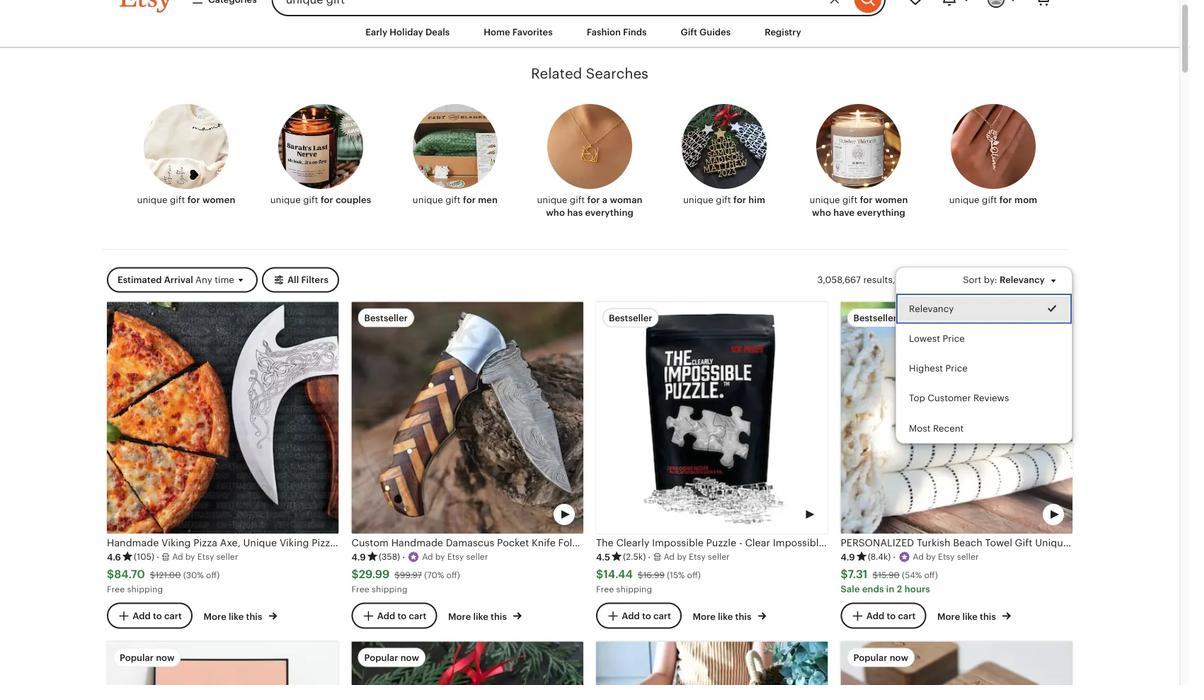 Task type: describe. For each thing, give the bounding box(es) containing it.
3 popular now link from the left
[[841, 642, 1073, 686]]

2 popular now link from the left
[[352, 642, 584, 686]]

personalized turkish beach towel gift unique, monogrammed gift for girls weekend trip,  gift for woman who have everything, christmas gifts image
[[841, 302, 1073, 534]]

(2.5k)
[[623, 553, 646, 562]]

$ down 4.6
[[107, 569, 114, 581]]

now for custom wooden guitar picks box, personalized guitar pick box storage wood guitar pick organizer music gift for guitarist musician image
[[890, 653, 909, 663]]

bestseller for 7.31
[[854, 313, 898, 323]]

cart for 14.44
[[654, 611, 671, 622]]

by:
[[985, 275, 998, 285]]

4 unique from the left
[[537, 195, 568, 205]]

· for 29.99
[[403, 552, 405, 563]]

home favorites
[[484, 27, 553, 37]]

unique gift for men
[[413, 195, 498, 205]]

early holiday deals
[[366, 27, 450, 37]]

121.00
[[155, 571, 181, 580]]

a inside for a woman who has everything
[[603, 195, 608, 205]]

y for 14.44
[[683, 553, 687, 562]]

fashion finds
[[587, 27, 647, 37]]

deals
[[426, 27, 450, 37]]

add to cart for 29.99
[[377, 611, 427, 622]]

14.44
[[604, 569, 633, 581]]

more for 7.31
[[938, 612, 961, 622]]

off) for 7.31
[[925, 571, 938, 580]]

this for 84.70
[[246, 612, 262, 622]]

gift
[[681, 27, 698, 37]]

arrival
[[164, 275, 193, 286]]

for for unique gift for him
[[734, 195, 747, 205]]

more like this for 7.31
[[938, 612, 999, 622]]

a for 84.70
[[172, 553, 178, 562]]

estimated
[[118, 275, 162, 286]]

for inside for a woman who has everything
[[588, 195, 600, 205]]

custom wooden guitar picks box, personalized guitar pick box storage wood guitar pick organizer music gift for guitarist musician image
[[841, 642, 1073, 686]]

(70%
[[424, 571, 444, 580]]

reviews
[[974, 393, 1010, 404]]

off) for 29.99
[[447, 571, 460, 580]]

fashion
[[587, 27, 621, 37]]

popular now for custom wooden guitar picks box, personalized guitar pick box storage wood guitar pick organizer music gift for guitarist musician image
[[854, 653, 909, 663]]

any
[[196, 275, 212, 286]]

all filters button
[[262, 268, 339, 293]]

seller for 7.31
[[958, 553, 980, 562]]

him
[[749, 195, 766, 205]]

family christmas ornament - personalized ornament with names - christmas tree ornament image
[[352, 642, 584, 686]]

relevancy link
[[897, 294, 1073, 324]]

a d b y etsy seller for 29.99
[[422, 553, 488, 562]]

more like this link for 14.44
[[693, 609, 767, 623]]

b for 14.44
[[677, 553, 683, 562]]

relevancy inside relevancy link
[[910, 304, 955, 314]]

b for 7.31
[[927, 553, 932, 562]]

more like this link for 84.70
[[204, 609, 277, 623]]

(15%
[[667, 571, 685, 580]]

this for 29.99
[[491, 612, 507, 622]]

etsy for 7.31
[[939, 553, 955, 562]]

for women who have everything
[[813, 195, 909, 218]]

unique for for couples
[[270, 195, 301, 205]]

women inside for women who have everything
[[876, 195, 909, 205]]

4.9 for 7.31
[[841, 552, 856, 563]]

holiday
[[390, 27, 424, 37]]

add for 84.70
[[133, 611, 151, 622]]

most recent
[[910, 423, 964, 434]]

more for 29.99
[[448, 612, 471, 622]]

related
[[531, 66, 583, 82]]

a d b y etsy seller for 84.70
[[172, 553, 238, 562]]

$ 29.99 $ 99.97 (70% off) free shipping
[[352, 569, 460, 594]]

popular for custom wooden guitar picks box, personalized guitar pick box storage wood guitar pick organizer music gift for guitarist musician image
[[854, 653, 888, 663]]

7.31
[[848, 569, 868, 581]]

add to cart button for 7.31
[[841, 603, 927, 629]]

mom
[[1015, 195, 1038, 205]]

filters
[[301, 275, 329, 286]]

guides
[[700, 27, 731, 37]]

cart for 84.70
[[164, 611, 182, 622]]

most
[[910, 423, 931, 434]]

gift for for men
[[446, 195, 461, 205]]

d for 14.44
[[670, 553, 675, 562]]

with
[[897, 275, 916, 285]]

· for 14.44
[[648, 552, 651, 563]]

sort
[[964, 275, 982, 285]]

unique for for men
[[413, 195, 443, 205]]

add to cart button for 84.70
[[107, 603, 193, 629]]

ends
[[863, 584, 885, 595]]

etsy for 84.70
[[197, 553, 214, 562]]

shipping for 29.99
[[372, 585, 408, 594]]

a for 29.99
[[422, 553, 428, 562]]

unique gift for have
[[810, 195, 861, 205]]

$ up ends
[[873, 571, 879, 580]]

add for 29.99
[[377, 611, 396, 622]]

woman
[[610, 195, 643, 205]]

top customer reviews
[[910, 393, 1010, 404]]

now for the family christmas ornament - personalized ornament with names - christmas tree ornament image
[[401, 653, 419, 663]]

lowest price
[[910, 334, 965, 344]]

favorites
[[513, 27, 553, 37]]

unique gift for him
[[684, 195, 766, 205]]

to for 84.70
[[153, 611, 162, 622]]

popular for the family christmas ornament - personalized ornament with names - christmas tree ornament image
[[364, 653, 399, 663]]

this for 7.31
[[981, 612, 997, 622]]

add to cart for 7.31
[[867, 611, 916, 622]]

have
[[834, 207, 855, 218]]

price for lowest price
[[943, 334, 965, 344]]

time
[[215, 275, 234, 286]]

29.99
[[359, 569, 390, 581]]

4.6
[[107, 552, 121, 563]]

a for 7.31
[[913, 553, 919, 562]]

free for 14.44
[[597, 585, 614, 594]]

unique gift for mom
[[950, 195, 1038, 205]]

this for 14.44
[[736, 612, 752, 622]]

3,058,667
[[818, 275, 861, 285]]

sale
[[841, 584, 861, 595]]

highest price link
[[897, 354, 1073, 384]]

registry
[[765, 27, 802, 37]]

off) for 14.44
[[688, 571, 701, 580]]

menu containing relevancy
[[896, 267, 1073, 444]]

to for 7.31
[[887, 611, 896, 622]]

a d b y etsy seller for 14.44
[[664, 553, 730, 562]]

unique for for him
[[684, 195, 714, 205]]

top
[[910, 393, 926, 404]]

1 · from the left
[[157, 552, 159, 563]]

3,058,667 results, with ads
[[818, 275, 935, 285]]

gift for for women
[[170, 195, 185, 205]]

has
[[568, 207, 583, 218]]

early
[[366, 27, 388, 37]]

registry link
[[755, 19, 812, 45]]

seller for 84.70
[[216, 553, 238, 562]]

searches
[[586, 66, 649, 82]]

the clearly impossible puzzle - clear impossible jigsaw puzzle acrylic hard puzzles for adults christmas gifts puzzles funny unique puzzles image
[[597, 302, 829, 534]]



Task type: vqa. For each thing, say whether or not it's contained in the screenshot.
topmost ITEM
no



Task type: locate. For each thing, give the bounding box(es) containing it.
price right lowest
[[943, 334, 965, 344]]

this up faceless portrait, custom illustration, personalised photo, photo illustration, personalised portrait, boyfriend gift, girlfriend gift
[[246, 612, 262, 622]]

0 horizontal spatial popular now
[[120, 653, 175, 663]]

1 like from the left
[[229, 612, 244, 622]]

1 horizontal spatial relevancy
[[1000, 275, 1046, 285]]

add to cart down $ 84.70 $ 121.00 (30% off) free shipping
[[133, 611, 182, 622]]

b up (70%
[[436, 553, 441, 562]]

(105)
[[134, 553, 154, 562]]

0 horizontal spatial relevancy
[[910, 304, 955, 314]]

1 horizontal spatial product video element
[[597, 302, 829, 534]]

3 more like this from the left
[[693, 612, 754, 622]]

everything down the woman
[[586, 207, 634, 218]]

4 this from the left
[[981, 612, 997, 622]]

top customer reviews link
[[897, 384, 1073, 414]]

2 unique from the left
[[270, 195, 301, 205]]

6 unique from the left
[[810, 195, 841, 205]]

to for 29.99
[[398, 611, 407, 622]]

1 b from the left
[[185, 553, 191, 562]]

for a woman who has everything
[[546, 195, 643, 218]]

lowest price link
[[897, 324, 1073, 354]]

84.70
[[114, 569, 145, 581]]

shipping inside $ 29.99 $ 99.97 (70% off) free shipping
[[372, 585, 408, 594]]

1 horizontal spatial popular now link
[[352, 642, 584, 686]]

a up (54% at the bottom of the page
[[913, 553, 919, 562]]

etsy for 29.99
[[448, 553, 464, 562]]

3 like from the left
[[718, 612, 734, 622]]

3 more like this link from the left
[[693, 609, 767, 623]]

2 a d b y etsy seller from the left
[[422, 553, 488, 562]]

0 horizontal spatial 4.9
[[352, 552, 366, 563]]

unique gift for couples
[[270, 195, 371, 205]]

to down $ 14.44 $ 16.99 (15% off) free shipping
[[643, 611, 652, 622]]

2 add from the left
[[377, 611, 396, 622]]

more for 84.70
[[204, 612, 227, 622]]

2 free from the left
[[352, 585, 370, 594]]

d for 7.31
[[919, 553, 924, 562]]

1 to from the left
[[153, 611, 162, 622]]

1 more like this link from the left
[[204, 609, 277, 623]]

more
[[204, 612, 227, 622], [448, 612, 471, 622], [693, 612, 716, 622], [938, 612, 961, 622]]

1 horizontal spatial women
[[876, 195, 909, 205]]

1 women from the left
[[203, 195, 236, 205]]

d for 84.70
[[178, 553, 183, 562]]

popular for faceless portrait, custom illustration, personalised photo, photo illustration, personalised portrait, boyfriend gift, girlfriend gift
[[120, 653, 154, 663]]

4.9 for 29.99
[[352, 552, 366, 563]]

$ left the 99.97
[[352, 569, 359, 581]]

unique for for women
[[137, 195, 168, 205]]

couples
[[336, 195, 371, 205]]

popular
[[120, 653, 154, 663], [364, 653, 399, 663], [854, 653, 888, 663]]

2 everything from the left
[[858, 207, 906, 218]]

add to cart down 'in'
[[867, 611, 916, 622]]

4.9
[[352, 552, 366, 563], [841, 552, 856, 563]]

16.99
[[644, 571, 665, 580]]

product video element for 14.44
[[597, 302, 829, 534]]

$ 84.70 $ 121.00 (30% off) free shipping
[[107, 569, 220, 594]]

menu bar
[[94, 16, 1086, 48]]

2 horizontal spatial shipping
[[617, 585, 653, 594]]

unique gift up "has"
[[537, 195, 588, 205]]

4 add from the left
[[867, 611, 885, 622]]

shipping down the 84.70
[[127, 585, 163, 594]]

more like this
[[204, 612, 265, 622], [448, 612, 509, 622], [693, 612, 754, 622], [938, 612, 999, 622]]

everything inside for a woman who has everything
[[586, 207, 634, 218]]

off) inside $ 29.99 $ 99.97 (70% off) free shipping
[[447, 571, 460, 580]]

$ down (105)
[[150, 571, 155, 580]]

unique gift for women
[[137, 195, 236, 205]]

4 more like this from the left
[[938, 612, 999, 622]]

6 gift from the left
[[843, 195, 858, 205]]

2 women from the left
[[876, 195, 909, 205]]

None search field
[[272, 0, 886, 16]]

b up '(15%'
[[677, 553, 683, 562]]

like for 14.44
[[718, 612, 734, 622]]

3 · from the left
[[648, 552, 651, 563]]

3 off) from the left
[[688, 571, 701, 580]]

free down 14.44
[[597, 585, 614, 594]]

off) right (30%
[[206, 571, 220, 580]]

0 vertical spatial relevancy
[[1000, 275, 1046, 285]]

y up $ 7.31 $ 15.90 (54% off) sale ends in 2 hours
[[932, 553, 936, 562]]

women
[[203, 195, 236, 205], [876, 195, 909, 205]]

like up the family christmas ornament - personalized ornament with names - christmas tree ornament image
[[474, 612, 489, 622]]

add to cart button for 14.44
[[597, 603, 682, 629]]

3 cart from the left
[[654, 611, 671, 622]]

2 horizontal spatial now
[[890, 653, 909, 663]]

2 add to cart button from the left
[[352, 603, 437, 629]]

who inside for a woman who has everything
[[546, 207, 565, 218]]

3 bestseller from the left
[[854, 313, 898, 323]]

free inside $ 29.99 $ 99.97 (70% off) free shipping
[[352, 585, 370, 594]]

add to cart button down $ 29.99 $ 99.97 (70% off) free shipping
[[352, 603, 437, 629]]

like for 84.70
[[229, 612, 244, 622]]

to down $ 84.70 $ 121.00 (30% off) free shipping
[[153, 611, 162, 622]]

home
[[484, 27, 511, 37]]

more like this link up the family christmas ornament - personalized ornament with names - christmas tree ornament image
[[448, 609, 522, 623]]

results,
[[864, 275, 896, 285]]

3 this from the left
[[736, 612, 752, 622]]

1 horizontal spatial everything
[[858, 207, 906, 218]]

who
[[546, 207, 565, 218], [813, 207, 832, 218]]

3 shipping from the left
[[617, 585, 653, 594]]

4 off) from the left
[[925, 571, 938, 580]]

1 horizontal spatial popular now
[[364, 653, 419, 663]]

add to cart for 14.44
[[622, 611, 671, 622]]

1 etsy from the left
[[197, 553, 214, 562]]

y up '(15%'
[[683, 553, 687, 562]]

shipping for 84.70
[[127, 585, 163, 594]]

1 4.9 from the left
[[352, 552, 366, 563]]

· right (2.5k)
[[648, 552, 651, 563]]

3 add to cart button from the left
[[597, 603, 682, 629]]

price for highest price
[[946, 364, 968, 374]]

home favorites link
[[473, 19, 564, 45]]

add to cart button down $ 14.44 $ 16.99 (15% off) free shipping
[[597, 603, 682, 629]]

for for unique gift for couples
[[321, 195, 334, 205]]

gift for for him
[[716, 195, 732, 205]]

unique gift for who
[[537, 195, 588, 205]]

d for 29.99
[[428, 553, 433, 562]]

0 horizontal spatial popular now link
[[107, 642, 339, 686]]

2 b from the left
[[436, 553, 441, 562]]

(8.4k)
[[868, 553, 892, 562]]

most recent link
[[897, 414, 1073, 444]]

like
[[229, 612, 244, 622], [474, 612, 489, 622], [718, 612, 734, 622], [963, 612, 978, 622]]

4 more like this link from the left
[[938, 609, 1012, 623]]

price up "top customer reviews"
[[946, 364, 968, 374]]

seller for 14.44
[[708, 553, 730, 562]]

1 cart from the left
[[164, 611, 182, 622]]

seller for 29.99
[[467, 553, 488, 562]]

price
[[943, 334, 965, 344], [946, 364, 968, 374]]

shipping inside $ 84.70 $ 121.00 (30% off) free shipping
[[127, 585, 163, 594]]

2 who from the left
[[813, 207, 832, 218]]

·
[[157, 552, 159, 563], [403, 552, 405, 563], [648, 552, 651, 563], [894, 552, 896, 563]]

gift guides link
[[671, 19, 742, 45]]

add down $ 29.99 $ 99.97 (70% off) free shipping
[[377, 611, 396, 622]]

unique gift
[[537, 195, 588, 205], [810, 195, 861, 205]]

2 this from the left
[[491, 612, 507, 622]]

add down $ 14.44 $ 16.99 (15% off) free shipping
[[622, 611, 640, 622]]

more like this link up faceless portrait, custom illustration, personalised photo, photo illustration, personalised portrait, boyfriend gift, girlfriend gift
[[204, 609, 277, 623]]

off) right (70%
[[447, 571, 460, 580]]

who left have
[[813, 207, 832, 218]]

· for 7.31
[[894, 552, 896, 563]]

off)
[[206, 571, 220, 580], [447, 571, 460, 580], [688, 571, 701, 580], [925, 571, 938, 580]]

d up (54% at the bottom of the page
[[919, 553, 924, 562]]

4 to from the left
[[887, 611, 896, 622]]

shipping down 29.99
[[372, 585, 408, 594]]

2 gift from the left
[[303, 195, 318, 205]]

3 free from the left
[[597, 585, 614, 594]]

a d b y etsy seller up (30%
[[172, 553, 238, 562]]

1 now from the left
[[156, 653, 175, 663]]

shipping inside $ 14.44 $ 16.99 (15% off) free shipping
[[617, 585, 653, 594]]

more like this up faceless portrait, custom illustration, personalised photo, photo illustration, personalised portrait, boyfriend gift, girlfriend gift
[[204, 612, 265, 622]]

lowest
[[910, 334, 941, 344]]

popular now link
[[107, 642, 339, 686], [352, 642, 584, 686], [841, 642, 1073, 686]]

4 · from the left
[[894, 552, 896, 563]]

add to cart button
[[107, 603, 193, 629], [352, 603, 437, 629], [597, 603, 682, 629], [841, 603, 927, 629]]

y up (30%
[[191, 553, 195, 562]]

2 add to cart from the left
[[377, 611, 427, 622]]

free inside $ 14.44 $ 16.99 (15% off) free shipping
[[597, 585, 614, 594]]

this up custom wooden guitar picks box, personalized guitar pick box storage wood guitar pick organizer music gift for guitarist musician image
[[981, 612, 997, 622]]

2 etsy from the left
[[448, 553, 464, 562]]

early holiday deals link
[[355, 19, 461, 45]]

more like this link for 29.99
[[448, 609, 522, 623]]

a up (70%
[[422, 553, 428, 562]]

off) right '(15%'
[[688, 571, 701, 580]]

3 for from the left
[[463, 195, 476, 205]]

add to cart
[[133, 611, 182, 622], [377, 611, 427, 622], [622, 611, 671, 622], [867, 611, 916, 622]]

this up the family christmas ornament - personalized ornament with names - christmas tree ornament image
[[491, 612, 507, 622]]

for for unique gift for mom
[[1000, 195, 1013, 205]]

fashion finds link
[[576, 19, 658, 45]]

off) inside $ 84.70 $ 121.00 (30% off) free shipping
[[206, 571, 220, 580]]

men
[[478, 195, 498, 205]]

who inside for women who have everything
[[813, 207, 832, 218]]

$ 7.31 $ 15.90 (54% off) sale ends in 2 hours
[[841, 569, 938, 595]]

1 unique from the left
[[137, 195, 168, 205]]

custom handmade damascus pocket knife folding knife rose & olive wood handle usa groomsmen gift personalized gift anniversary gift for him image
[[352, 302, 584, 534]]

unique christmas gift ideas for holiday gifts thank you handmade gift basket for mom as a hostess gift bread warming tray image
[[597, 642, 829, 686]]

1 a d b y etsy seller from the left
[[172, 553, 238, 562]]

1 bestseller from the left
[[364, 313, 408, 323]]

more like this up unique christmas gift ideas for holiday gifts thank you handmade gift basket for mom as a hostess gift bread warming tray image
[[693, 612, 754, 622]]

cart down $ 14.44 $ 16.99 (15% off) free shipping
[[654, 611, 671, 622]]

2 for from the left
[[321, 195, 334, 205]]

6 for from the left
[[861, 195, 873, 205]]

cart
[[164, 611, 182, 622], [409, 611, 427, 622], [654, 611, 671, 622], [899, 611, 916, 622]]

Search for anything text field
[[272, 0, 852, 16]]

add to cart for 84.70
[[133, 611, 182, 622]]

1 free from the left
[[107, 585, 125, 594]]

customer
[[928, 393, 972, 404]]

highest price
[[910, 364, 968, 374]]

cart down 2
[[899, 611, 916, 622]]

relevancy down ads
[[910, 304, 955, 314]]

for inside for women who have everything
[[861, 195, 873, 205]]

2 product video element from the left
[[597, 302, 829, 534]]

4.9 up 7.31
[[841, 552, 856, 563]]

sort by: relevancy
[[964, 275, 1046, 285]]

4 y from the left
[[932, 553, 936, 562]]

a up 121.00
[[172, 553, 178, 562]]

1 everything from the left
[[586, 207, 634, 218]]

more like this link for 7.31
[[938, 609, 1012, 623]]

2 · from the left
[[403, 552, 405, 563]]

4 for from the left
[[588, 195, 600, 205]]

4 add to cart button from the left
[[841, 603, 927, 629]]

2 off) from the left
[[447, 571, 460, 580]]

all filters
[[288, 275, 329, 286]]

cart for 7.31
[[899, 611, 916, 622]]

a d b y etsy seller for 7.31
[[913, 553, 980, 562]]

relevancy right by:
[[1000, 275, 1046, 285]]

1 horizontal spatial shipping
[[372, 585, 408, 594]]

like up faceless portrait, custom illustration, personalised photo, photo illustration, personalised portrait, boyfriend gift, girlfriend gift
[[229, 612, 244, 622]]

seller
[[216, 553, 238, 562], [467, 553, 488, 562], [708, 553, 730, 562], [958, 553, 980, 562]]

1 horizontal spatial free
[[352, 585, 370, 594]]

2 d from the left
[[428, 553, 433, 562]]

2 horizontal spatial popular
[[854, 653, 888, 663]]

gift for for mom
[[983, 195, 998, 205]]

2 like from the left
[[474, 612, 489, 622]]

add to cart button down $ 84.70 $ 121.00 (30% off) free shipping
[[107, 603, 193, 629]]

y up (70%
[[441, 553, 445, 562]]

add to cart button for 29.99
[[352, 603, 437, 629]]

3 popular now from the left
[[854, 653, 909, 663]]

hours
[[905, 584, 931, 595]]

popular now for faceless portrait, custom illustration, personalised photo, photo illustration, personalised portrait, boyfriend gift, girlfriend gift
[[120, 653, 175, 663]]

add to cart button down 'in'
[[841, 603, 927, 629]]

$ down (358)
[[395, 571, 400, 580]]

gift for for couples
[[303, 195, 318, 205]]

highest
[[910, 364, 944, 374]]

add for 7.31
[[867, 611, 885, 622]]

1 horizontal spatial 4.9
[[841, 552, 856, 563]]

faceless portrait, custom illustration, personalised photo, photo illustration, personalised portrait, boyfriend gift, girlfriend gift image
[[107, 642, 339, 686]]

1 popular now link from the left
[[107, 642, 339, 686]]

gift guides
[[681, 27, 731, 37]]

0 horizontal spatial everything
[[586, 207, 634, 218]]

product video element
[[352, 302, 584, 534], [597, 302, 829, 534], [841, 302, 1073, 534]]

off) right (54% at the bottom of the page
[[925, 571, 938, 580]]

d up 121.00
[[178, 553, 183, 562]]

shipping
[[127, 585, 163, 594], [372, 585, 408, 594], [617, 585, 653, 594]]

a d b y etsy seller up (70%
[[422, 553, 488, 562]]

4 like from the left
[[963, 612, 978, 622]]

unique gift up have
[[810, 195, 861, 205]]

unique for for mom
[[950, 195, 980, 205]]

(30%
[[183, 571, 204, 580]]

for for unique gift for men
[[463, 195, 476, 205]]

d
[[178, 553, 183, 562], [428, 553, 433, 562], [670, 553, 675, 562], [919, 553, 924, 562]]

to for 14.44
[[643, 611, 652, 622]]

4 seller from the left
[[958, 553, 980, 562]]

1 horizontal spatial bestseller
[[609, 313, 653, 323]]

3 b from the left
[[677, 553, 683, 562]]

7 for from the left
[[1000, 195, 1013, 205]]

who left "has"
[[546, 207, 565, 218]]

add for 14.44
[[622, 611, 640, 622]]

3 more from the left
[[693, 612, 716, 622]]

a d b y etsy seller up (54% at the bottom of the page
[[913, 553, 980, 562]]

2 horizontal spatial popular now link
[[841, 642, 1073, 686]]

now for faceless portrait, custom illustration, personalised photo, photo illustration, personalised portrait, boyfriend gift, girlfriend gift
[[156, 653, 175, 663]]

1 more like this from the left
[[204, 612, 265, 622]]

2 horizontal spatial free
[[597, 585, 614, 594]]

a
[[603, 195, 608, 205], [172, 553, 178, 562], [422, 553, 428, 562], [664, 553, 670, 562], [913, 553, 919, 562]]

2 horizontal spatial product video element
[[841, 302, 1073, 534]]

more like this for 84.70
[[204, 612, 265, 622]]

more like this link up unique christmas gift ideas for holiday gifts thank you handmade gift basket for mom as a hostess gift bread warming tray image
[[693, 609, 767, 623]]

more like this for 29.99
[[448, 612, 509, 622]]

cart for 29.99
[[409, 611, 427, 622]]

1 shipping from the left
[[127, 585, 163, 594]]

more like this up custom wooden guitar picks box, personalized guitar pick box storage wood guitar pick organizer music gift for guitarist musician image
[[938, 612, 999, 622]]

related searches
[[531, 66, 649, 82]]

a d b y etsy seller up '(15%'
[[664, 553, 730, 562]]

b
[[185, 553, 191, 562], [436, 553, 441, 562], [677, 553, 683, 562], [927, 553, 932, 562]]

a up '(15%'
[[664, 553, 670, 562]]

· right (8.4k)
[[894, 552, 896, 563]]

0 horizontal spatial now
[[156, 653, 175, 663]]

a left the woman
[[603, 195, 608, 205]]

2 popular from the left
[[364, 653, 399, 663]]

0 horizontal spatial who
[[546, 207, 565, 218]]

2 to from the left
[[398, 611, 407, 622]]

$ 14.44 $ 16.99 (15% off) free shipping
[[597, 569, 701, 594]]

0 horizontal spatial free
[[107, 585, 125, 594]]

2 bestseller from the left
[[609, 313, 653, 323]]

y for 29.99
[[441, 553, 445, 562]]

2 horizontal spatial bestseller
[[854, 313, 898, 323]]

3 etsy from the left
[[689, 553, 706, 562]]

0 horizontal spatial women
[[203, 195, 236, 205]]

15.90
[[879, 571, 900, 580]]

off) inside $ 7.31 $ 15.90 (54% off) sale ends in 2 hours
[[925, 571, 938, 580]]

2 more from the left
[[448, 612, 471, 622]]

1 horizontal spatial popular
[[364, 653, 399, 663]]

bestseller for 14.44
[[609, 313, 653, 323]]

d up (70%
[[428, 553, 433, 562]]

0 horizontal spatial unique gift
[[537, 195, 588, 205]]

2 seller from the left
[[467, 553, 488, 562]]

1 add to cart from the left
[[133, 611, 182, 622]]

ads
[[919, 275, 935, 285]]

b for 84.70
[[185, 553, 191, 562]]

off) for 84.70
[[206, 571, 220, 580]]

free down the 84.70
[[107, 585, 125, 594]]

more like this up the family christmas ornament - personalized ornament with names - christmas tree ornament image
[[448, 612, 509, 622]]

4.9 up 29.99
[[352, 552, 366, 563]]

finds
[[624, 27, 647, 37]]

4 gift from the left
[[570, 195, 585, 205]]

1 who from the left
[[546, 207, 565, 218]]

2
[[897, 584, 903, 595]]

3 d from the left
[[670, 553, 675, 562]]

bestseller for 29.99
[[364, 313, 408, 323]]

shipping down 14.44
[[617, 585, 653, 594]]

1 horizontal spatial now
[[401, 653, 419, 663]]

0 vertical spatial price
[[943, 334, 965, 344]]

(54%
[[903, 571, 923, 580]]

$
[[107, 569, 114, 581], [352, 569, 359, 581], [597, 569, 604, 581], [841, 569, 848, 581], [150, 571, 155, 580], [395, 571, 400, 580], [638, 571, 644, 580], [873, 571, 879, 580]]

4 d from the left
[[919, 553, 924, 562]]

7 unique from the left
[[950, 195, 980, 205]]

$ down the 4.5
[[597, 569, 604, 581]]

like up unique christmas gift ideas for holiday gifts thank you handmade gift basket for mom as a hostess gift bread warming tray image
[[718, 612, 734, 622]]

add down $ 84.70 $ 121.00 (30% off) free shipping
[[133, 611, 151, 622]]

more for 14.44
[[693, 612, 716, 622]]

add to cart down $ 14.44 $ 16.99 (15% off) free shipping
[[622, 611, 671, 622]]

$ down (2.5k)
[[638, 571, 644, 580]]

2 horizontal spatial popular now
[[854, 653, 909, 663]]

· right (105)
[[157, 552, 159, 563]]

1 seller from the left
[[216, 553, 238, 562]]

2 now from the left
[[401, 653, 419, 663]]

banner
[[94, 0, 1086, 16]]

· right (358)
[[403, 552, 405, 563]]

more up unique christmas gift ideas for holiday gifts thank you handmade gift basket for mom as a hostess gift bread warming tray image
[[693, 612, 716, 622]]

add to cart down $ 29.99 $ 99.97 (70% off) free shipping
[[377, 611, 427, 622]]

more like this link up custom wooden guitar picks box, personalized guitar pick box storage wood guitar pick organizer music gift for guitarist musician image
[[938, 609, 1012, 623]]

everything right have
[[858, 207, 906, 218]]

3 add from the left
[[622, 611, 640, 622]]

more up the family christmas ornament - personalized ornament with names - christmas tree ornament image
[[448, 612, 471, 622]]

1 add from the left
[[133, 611, 151, 622]]

menu bar containing early holiday deals
[[94, 16, 1086, 48]]

0 horizontal spatial bestseller
[[364, 313, 408, 323]]

1 vertical spatial relevancy
[[910, 304, 955, 314]]

b for 29.99
[[436, 553, 441, 562]]

1 add to cart button from the left
[[107, 603, 193, 629]]

7 gift from the left
[[983, 195, 998, 205]]

free for 84.70
[[107, 585, 125, 594]]

this up unique christmas gift ideas for holiday gifts thank you handmade gift basket for mom as a hostess gift bread warming tray image
[[736, 612, 752, 622]]

(358)
[[379, 553, 400, 562]]

2 y from the left
[[441, 553, 445, 562]]

add down ends
[[867, 611, 885, 622]]

2 4.9 from the left
[[841, 552, 856, 563]]

popular now for the family christmas ornament - personalized ornament with names - christmas tree ornament image
[[364, 653, 419, 663]]

4 cart from the left
[[899, 611, 916, 622]]

for
[[188, 195, 200, 205], [321, 195, 334, 205], [463, 195, 476, 205], [588, 195, 600, 205], [734, 195, 747, 205], [861, 195, 873, 205], [1000, 195, 1013, 205]]

like for 7.31
[[963, 612, 978, 622]]

for for unique gift for women
[[188, 195, 200, 205]]

2 cart from the left
[[409, 611, 427, 622]]

in
[[887, 584, 895, 595]]

menu
[[896, 267, 1073, 444]]

3 now from the left
[[890, 653, 909, 663]]

y
[[191, 553, 195, 562], [441, 553, 445, 562], [683, 553, 687, 562], [932, 553, 936, 562]]

99.97
[[400, 571, 422, 580]]

everything inside for women who have everything
[[858, 207, 906, 218]]

0 horizontal spatial popular
[[120, 653, 154, 663]]

off) inside $ 14.44 $ 16.99 (15% off) free shipping
[[688, 571, 701, 580]]

free down 29.99
[[352, 585, 370, 594]]

more like this link
[[204, 609, 277, 623], [448, 609, 522, 623], [693, 609, 767, 623], [938, 609, 1012, 623]]

0 horizontal spatial product video element
[[352, 302, 584, 534]]

product video element for 29.99
[[352, 302, 584, 534]]

1 horizontal spatial who
[[813, 207, 832, 218]]

$ up "sale"
[[841, 569, 848, 581]]

1 horizontal spatial unique gift
[[810, 195, 861, 205]]

product video element for 7.31
[[841, 302, 1073, 534]]

cart down $ 29.99 $ 99.97 (70% off) free shipping
[[409, 611, 427, 622]]

popular now
[[120, 653, 175, 663], [364, 653, 419, 663], [854, 653, 909, 663]]

cart down $ 84.70 $ 121.00 (30% off) free shipping
[[164, 611, 182, 622]]

like up custom wooden guitar picks box, personalized guitar pick box storage wood guitar pick organizer music gift for guitarist musician image
[[963, 612, 978, 622]]

now
[[156, 653, 175, 663], [401, 653, 419, 663], [890, 653, 909, 663]]

handmade viking pizza axe, unique viking pizza cutter axe with leather sheath, ideal christmas gift for her image
[[107, 302, 339, 534]]

all
[[288, 275, 299, 286]]

2 more like this from the left
[[448, 612, 509, 622]]

d up '(15%'
[[670, 553, 675, 562]]

to down 'in'
[[887, 611, 896, 622]]

1 off) from the left
[[206, 571, 220, 580]]

2 shipping from the left
[[372, 585, 408, 594]]

gift
[[170, 195, 185, 205], [303, 195, 318, 205], [446, 195, 461, 205], [570, 195, 585, 205], [716, 195, 732, 205], [843, 195, 858, 205], [983, 195, 998, 205]]

free inside $ 84.70 $ 121.00 (30% off) free shipping
[[107, 585, 125, 594]]

b up hours
[[927, 553, 932, 562]]

3 product video element from the left
[[841, 302, 1073, 534]]

recent
[[934, 423, 964, 434]]

a for 14.44
[[664, 553, 670, 562]]

estimated arrival any time
[[118, 275, 234, 286]]

0 horizontal spatial shipping
[[127, 585, 163, 594]]

more up custom wooden guitar picks box, personalized guitar pick box storage wood guitar pick organizer music gift for guitarist musician image
[[938, 612, 961, 622]]

to
[[153, 611, 162, 622], [398, 611, 407, 622], [643, 611, 652, 622], [887, 611, 896, 622]]

to down $ 29.99 $ 99.97 (70% off) free shipping
[[398, 611, 407, 622]]

2 unique gift from the left
[[810, 195, 861, 205]]

b up (30%
[[185, 553, 191, 562]]

free for 29.99
[[352, 585, 370, 594]]

more down (30%
[[204, 612, 227, 622]]

like for 29.99
[[474, 612, 489, 622]]

5 gift from the left
[[716, 195, 732, 205]]

1 this from the left
[[246, 612, 262, 622]]

4.5
[[597, 552, 611, 563]]

y for 84.70
[[191, 553, 195, 562]]

1 y from the left
[[191, 553, 195, 562]]

1 vertical spatial price
[[946, 364, 968, 374]]



